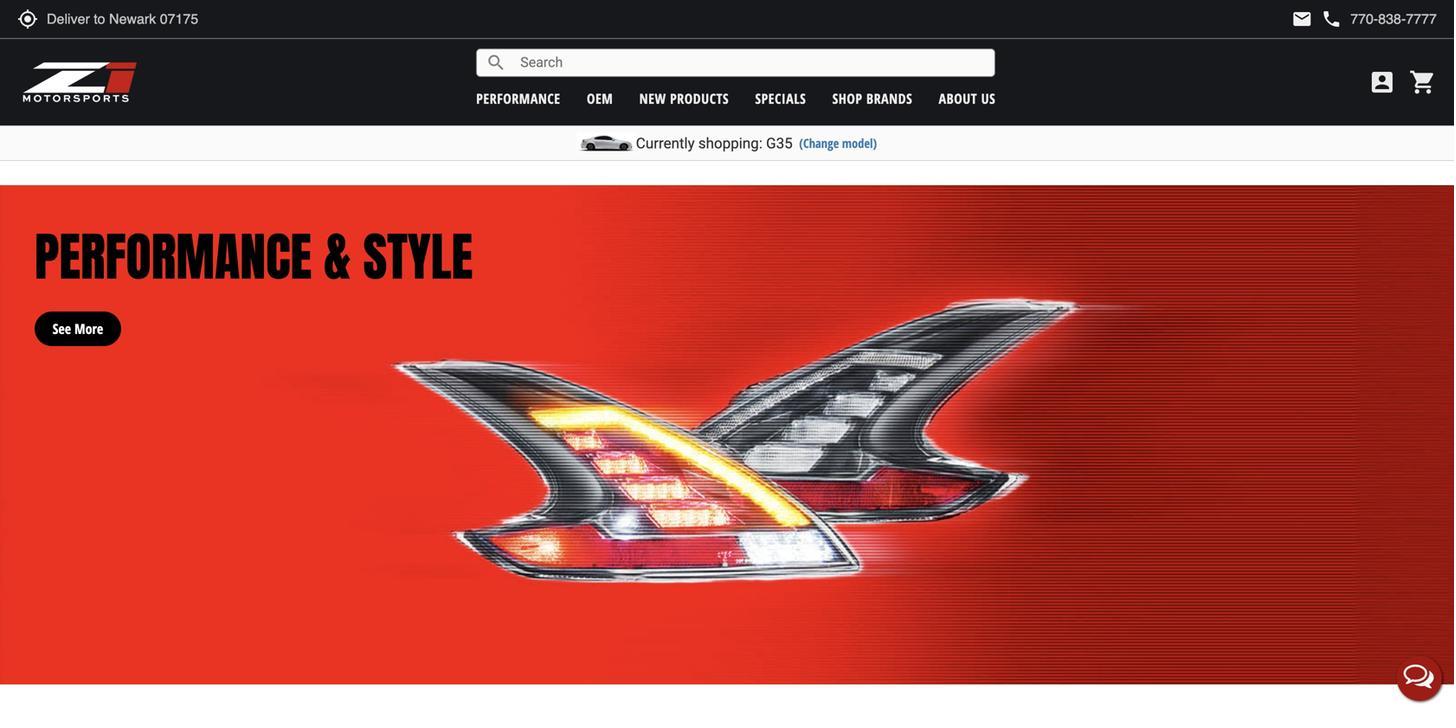 Task type: locate. For each thing, give the bounding box(es) containing it.
shop
[[832, 89, 863, 108]]

performance
[[35, 218, 312, 296]]

mail
[[1292, 9, 1313, 29]]

products
[[670, 89, 729, 108]]

style
[[363, 218, 473, 296]]

currently shopping: g35 (change model)
[[636, 135, 877, 152]]

(change
[[799, 135, 839, 151]]

g35 clutch upgrades improve response & power with the best clutch kits for your g35 image
[[0, 0, 1454, 157]]

phone link
[[1321, 9, 1437, 29]]

mail phone
[[1292, 9, 1342, 29]]

new products
[[639, 89, 729, 108]]

performance link
[[476, 89, 561, 108]]

currently
[[636, 135, 695, 152]]

performance
[[476, 89, 561, 108]]

g35
[[766, 135, 793, 152]]

shopping_cart link
[[1405, 68, 1437, 96]]

new products link
[[639, 89, 729, 108]]

shopping_cart
[[1409, 68, 1437, 96]]

(change model) link
[[799, 135, 877, 151]]

oem
[[587, 89, 613, 108]]

mail link
[[1292, 9, 1313, 29]]

model)
[[842, 135, 877, 151]]

performance & style image
[[0, 185, 1454, 685]]



Task type: describe. For each thing, give the bounding box(es) containing it.
account_box
[[1368, 68, 1396, 96]]

oem link
[[587, 89, 613, 108]]

specials link
[[755, 89, 806, 108]]

&
[[324, 218, 351, 296]]

us
[[981, 89, 996, 108]]

specials
[[755, 89, 806, 108]]

shop brands
[[832, 89, 913, 108]]

performance & style
[[35, 218, 473, 296]]

new
[[639, 89, 666, 108]]

phone
[[1321, 9, 1342, 29]]

shopping:
[[698, 135, 763, 152]]

see
[[53, 319, 71, 338]]

Search search field
[[507, 49, 995, 76]]

brands
[[866, 89, 913, 108]]

my_location
[[17, 9, 38, 29]]

about
[[939, 89, 977, 108]]

z1 motorsports logo image
[[22, 61, 138, 104]]

see more link
[[35, 294, 121, 346]]

see more
[[53, 319, 103, 338]]

about us
[[939, 89, 996, 108]]

shop brands link
[[832, 89, 913, 108]]

more
[[74, 319, 103, 338]]

about us link
[[939, 89, 996, 108]]

search
[[486, 52, 507, 73]]

account_box link
[[1364, 68, 1401, 96]]



Task type: vqa. For each thing, say whether or not it's contained in the screenshot.
"z1" IMAGE
no



